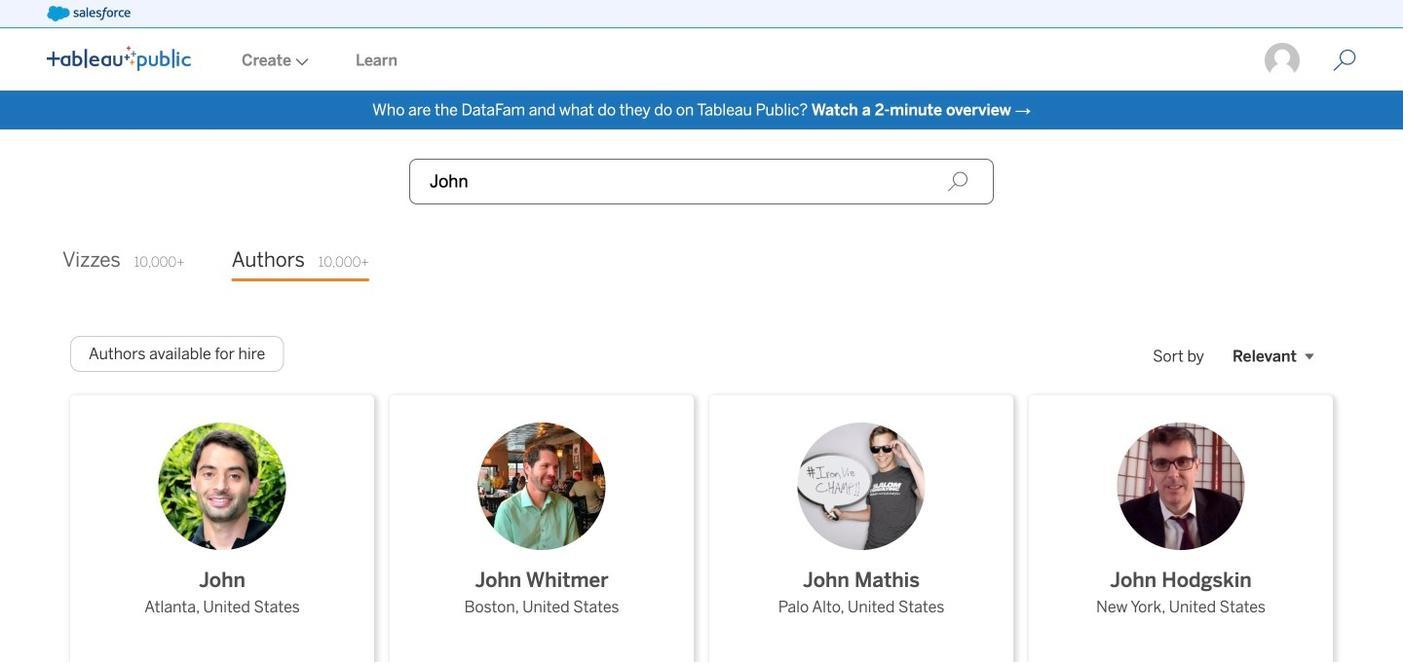 Task type: vqa. For each thing, say whether or not it's contained in the screenshot.
Recent Activity heading
no



Task type: describe. For each thing, give the bounding box(es) containing it.
avatar image for john hodgskin image
[[1117, 423, 1245, 550]]

create image
[[291, 58, 309, 66]]

Search input field
[[409, 159, 994, 205]]

avatar image for john whitmer image
[[478, 423, 606, 550]]

logo image
[[47, 46, 191, 71]]

salesforce logo image
[[47, 6, 130, 21]]

tara.schultz image
[[1263, 41, 1302, 80]]

search image
[[947, 171, 968, 192]]

avatar image for john image
[[158, 423, 286, 550]]

avatar image for john mathis image
[[797, 423, 925, 550]]



Task type: locate. For each thing, give the bounding box(es) containing it.
go to search image
[[1309, 49, 1380, 72]]



